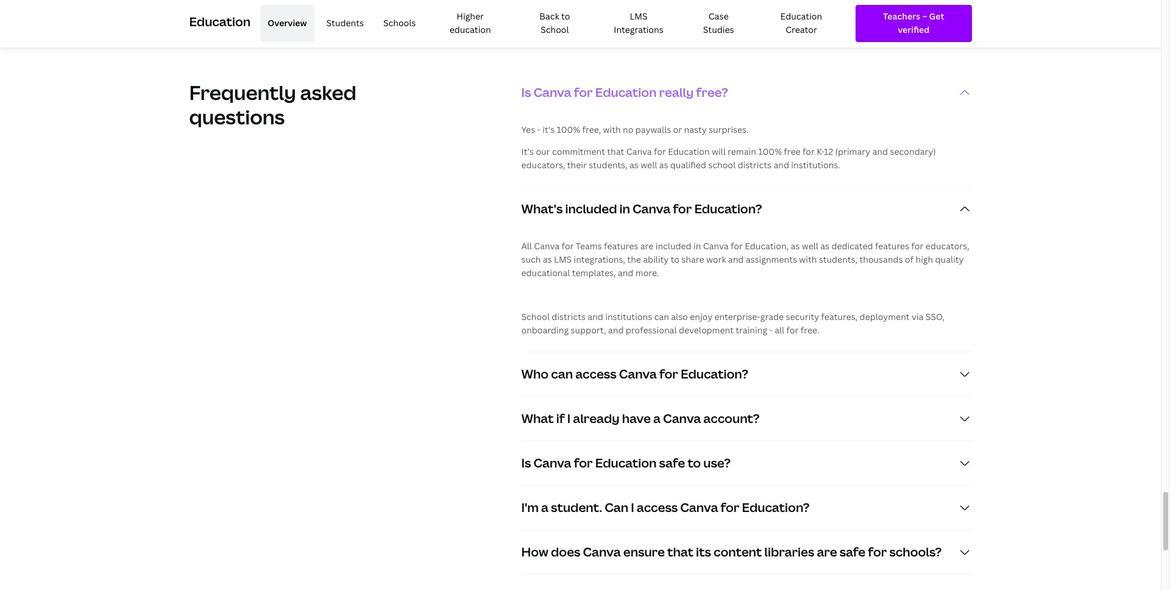 Task type: vqa. For each thing, say whether or not it's contained in the screenshot.
second features from right
yes



Task type: describe. For each thing, give the bounding box(es) containing it.
account?
[[704, 410, 760, 427]]

does
[[551, 544, 581, 560]]

quality
[[936, 253, 964, 265]]

free,
[[583, 124, 601, 135]]

studies
[[704, 24, 734, 36]]

lms integrations
[[614, 10, 664, 36]]

case
[[709, 10, 729, 22]]

already
[[573, 410, 620, 427]]

students, inside 'it's our commitment that canva for education will remain 100% free for k-12 (primary and secondary) educators, their students, as well as qualified school districts and institutions.'
[[589, 159, 628, 171]]

it's our commitment that canva for education will remain 100% free for k-12 (primary and secondary) educators, their students, as well as qualified school districts and institutions.
[[522, 146, 936, 171]]

grade
[[761, 311, 784, 322]]

is canva for education safe to use? button
[[522, 441, 972, 485]]

will
[[712, 146, 726, 157]]

to inside all canva for teams features are included in canva for education, as well as dedicated features for educators, such as lms integrations, the ability to share work and assignments with students, thousands of high quality educational templates, and more.
[[671, 253, 680, 265]]

it's
[[543, 124, 555, 135]]

free.
[[801, 324, 820, 336]]

as left dedicated
[[821, 240, 830, 252]]

canva up it's
[[534, 84, 572, 100]]

overview link
[[260, 5, 314, 42]]

what if i already have a canva account? button
[[522, 397, 972, 441]]

for left k-
[[803, 146, 815, 157]]

1 horizontal spatial safe
[[840, 544, 866, 560]]

well inside 'it's our commitment that canva for education will remain 100% free for k-12 (primary and secondary) educators, their students, as well as qualified school districts and institutions.'
[[641, 159, 657, 171]]

how does canva ensure that its content libraries are safe for schools? button
[[522, 530, 972, 574]]

is canva for education really free? button
[[522, 71, 972, 114]]

back to school link
[[518, 5, 593, 42]]

of
[[905, 253, 914, 265]]

education
[[450, 24, 491, 36]]

education inside 'is canva for education really free?' dropdown button
[[596, 84, 657, 100]]

can inside school districts and institutions can also enjoy enterprise-grade security features, deployment via sso, onboarding support, and professional development training - all for free.
[[655, 311, 669, 322]]

it's
[[522, 146, 534, 157]]

education element
[[189, 0, 972, 47]]

1 features from the left
[[604, 240, 639, 252]]

educational
[[522, 267, 570, 278]]

school inside school districts and institutions can also enjoy enterprise-grade security features, deployment via sso, onboarding support, and professional development training - all for free.
[[522, 311, 550, 322]]

surprises.
[[709, 124, 749, 135]]

development
[[679, 324, 734, 336]]

canva up ability
[[633, 200, 671, 217]]

questions
[[189, 103, 285, 130]]

all
[[522, 240, 532, 252]]

2 vertical spatial education?
[[742, 499, 810, 516]]

institutions
[[606, 311, 653, 322]]

can inside dropdown button
[[551, 366, 573, 382]]

0 horizontal spatial -
[[538, 124, 541, 135]]

what's
[[522, 200, 563, 217]]

who
[[522, 366, 549, 382]]

access inside dropdown button
[[576, 366, 617, 382]]

use?
[[704, 455, 731, 471]]

0 horizontal spatial i
[[568, 410, 571, 427]]

schools
[[383, 17, 416, 29]]

really
[[659, 84, 694, 100]]

paywalls
[[636, 124, 671, 135]]

dedicated
[[832, 240, 874, 252]]

2 features from the left
[[876, 240, 910, 252]]

(primary
[[836, 146, 871, 157]]

share
[[682, 253, 705, 265]]

0 vertical spatial safe
[[659, 455, 685, 471]]

no
[[623, 124, 634, 135]]

that inside how does canva ensure that its content libraries are safe for schools? dropdown button
[[668, 544, 694, 560]]

how
[[522, 544, 549, 560]]

education inside is canva for education safe to use? dropdown button
[[596, 455, 657, 471]]

for inside dropdown button
[[660, 366, 679, 382]]

for up how does canva ensure that its content libraries are safe for schools?
[[721, 499, 740, 516]]

deployment
[[860, 311, 910, 322]]

higher
[[457, 10, 484, 22]]

to inside back to school
[[562, 10, 570, 22]]

districts inside 'it's our commitment that canva for education will remain 100% free for k-12 (primary and secondary) educators, their students, as well as qualified school districts and institutions.'
[[738, 159, 772, 171]]

integrations,
[[574, 253, 626, 265]]

as down yes - it's 100% free, with no paywalls or nasty surprises.
[[630, 159, 639, 171]]

higher education link
[[428, 5, 513, 42]]

and down the
[[618, 267, 634, 278]]

security
[[786, 311, 820, 322]]

canva right all
[[534, 240, 560, 252]]

schools link
[[376, 5, 423, 42]]

also
[[672, 311, 688, 322]]

student.
[[551, 499, 602, 516]]

students link
[[319, 5, 371, 42]]

education creator link
[[757, 5, 846, 42]]

educators, for all canva for teams features are included in canva for education, as well as dedicated features for educators, such as lms integrations, the ability to share work and assignments with students, thousands of high quality educational templates, and more.
[[926, 240, 970, 252]]

educators, for it's our commitment that canva for education will remain 100% free for k-12 (primary and secondary) educators, their students, as well as qualified school districts and institutions.
[[522, 159, 566, 171]]

training
[[736, 324, 768, 336]]

all
[[775, 324, 785, 336]]

education? for what's included in canva for education?
[[695, 200, 762, 217]]

onboarding
[[522, 324, 569, 336]]

institutions.
[[792, 159, 841, 171]]

or
[[674, 124, 682, 135]]

0 vertical spatial with
[[603, 124, 621, 135]]

are inside all canva for teams features are included in canva for education, as well as dedicated features for educators, such as lms integrations, the ability to share work and assignments with students, thousands of high quality educational templates, and more.
[[641, 240, 654, 252]]

in inside all canva for teams features are included in canva for education, as well as dedicated features for educators, such as lms integrations, the ability to share work and assignments with students, thousands of high quality educational templates, and more.
[[694, 240, 701, 252]]

is canva for education really free?
[[522, 84, 728, 100]]

what's included in canva for education? button
[[522, 187, 972, 231]]

i'm a student. can i access canva for education?
[[522, 499, 810, 516]]

canva down 'if'
[[534, 455, 572, 471]]

students
[[327, 17, 364, 29]]

case studies link
[[686, 5, 752, 42]]

as up educational
[[543, 253, 552, 265]]

0 vertical spatial a
[[654, 410, 661, 427]]

are inside how does canva ensure that its content libraries are safe for schools? dropdown button
[[817, 544, 838, 560]]

1 vertical spatial i
[[631, 499, 635, 516]]

included inside all canva for teams features are included in canva for education, as well as dedicated features for educators, such as lms integrations, the ability to share work and assignments with students, thousands of high quality educational templates, and more.
[[656, 240, 692, 252]]

with inside all canva for teams features are included in canva for education, as well as dedicated features for educators, such as lms integrations, the ability to share work and assignments with students, thousands of high quality educational templates, and more.
[[800, 253, 817, 265]]

support,
[[571, 324, 606, 336]]

lms inside all canva for teams features are included in canva for education, as well as dedicated features for educators, such as lms integrations, the ability to share work and assignments with students, thousands of high quality educational templates, and more.
[[554, 253, 572, 265]]

and right (primary
[[873, 146, 888, 157]]

free
[[784, 146, 801, 157]]

the
[[628, 253, 641, 265]]

creator
[[786, 24, 818, 36]]

overview
[[268, 17, 307, 29]]



Task type: locate. For each thing, give the bounding box(es) containing it.
work
[[707, 253, 727, 265]]

education? for who can access canva for education?
[[681, 366, 749, 382]]

high
[[916, 253, 934, 265]]

1 vertical spatial educators,
[[926, 240, 970, 252]]

1 vertical spatial 100%
[[759, 146, 782, 157]]

included inside dropdown button
[[566, 200, 617, 217]]

1 horizontal spatial educators,
[[926, 240, 970, 252]]

1 is from the top
[[522, 84, 531, 100]]

0 horizontal spatial educators,
[[522, 159, 566, 171]]

0 horizontal spatial with
[[603, 124, 621, 135]]

well inside all canva for teams features are included in canva for education, as well as dedicated features for educators, such as lms integrations, the ability to share work and assignments with students, thousands of high quality educational templates, and more.
[[802, 240, 819, 252]]

features,
[[822, 311, 858, 322]]

to inside dropdown button
[[688, 455, 701, 471]]

0 horizontal spatial students,
[[589, 159, 628, 171]]

1 vertical spatial school
[[522, 311, 550, 322]]

1 vertical spatial that
[[668, 544, 694, 560]]

enterprise-
[[715, 311, 761, 322]]

content
[[714, 544, 762, 560]]

our
[[536, 146, 550, 157]]

100% right it's
[[557, 124, 581, 135]]

and right "work"
[[729, 253, 744, 265]]

1 horizontal spatial lms
[[630, 10, 648, 22]]

to left share
[[671, 253, 680, 265]]

0 vertical spatial education?
[[695, 200, 762, 217]]

how does canva ensure that its content libraries are safe for schools?
[[522, 544, 942, 560]]

1 horizontal spatial i
[[631, 499, 635, 516]]

have
[[622, 410, 651, 427]]

0 horizontal spatial districts
[[552, 311, 586, 322]]

i'm a student. can i access canva for education? button
[[522, 486, 972, 530]]

1 horizontal spatial access
[[637, 499, 678, 516]]

education inside education creator link
[[781, 10, 823, 22]]

education? inside dropdown button
[[681, 366, 749, 382]]

1 horizontal spatial a
[[654, 410, 661, 427]]

is canva for education safe to use?
[[522, 455, 731, 471]]

canva right have
[[663, 410, 701, 427]]

0 vertical spatial educators,
[[522, 159, 566, 171]]

school districts and institutions can also enjoy enterprise-grade security features, deployment via sso, onboarding support, and professional development training - all for free.
[[522, 311, 945, 336]]

lms up educational
[[554, 253, 572, 265]]

0 vertical spatial students,
[[589, 159, 628, 171]]

assignments
[[746, 253, 798, 265]]

canva right does
[[583, 544, 621, 560]]

districts down remain
[[738, 159, 772, 171]]

included up ability
[[656, 240, 692, 252]]

- left it's
[[538, 124, 541, 135]]

back
[[540, 10, 560, 22]]

100%
[[557, 124, 581, 135], [759, 146, 782, 157]]

for down the professional
[[660, 366, 679, 382]]

what if i already have a canva account?
[[522, 410, 760, 427]]

0 vertical spatial is
[[522, 84, 531, 100]]

1 horizontal spatial with
[[800, 253, 817, 265]]

for left schools?
[[869, 544, 887, 560]]

what
[[522, 410, 554, 427]]

menu bar
[[256, 5, 846, 42]]

who can access canva for education?
[[522, 366, 749, 382]]

1 horizontal spatial can
[[655, 311, 669, 322]]

students, down dedicated
[[819, 253, 858, 265]]

for up high
[[912, 240, 924, 252]]

as up assignments
[[791, 240, 800, 252]]

for down qualified
[[673, 200, 692, 217]]

for inside school districts and institutions can also enjoy enterprise-grade security features, deployment via sso, onboarding support, and professional development training - all for free.
[[787, 324, 799, 336]]

students, right their
[[589, 159, 628, 171]]

school
[[541, 24, 569, 36], [522, 311, 550, 322]]

1 vertical spatial is
[[522, 455, 531, 471]]

school inside back to school
[[541, 24, 569, 36]]

lms integrations link
[[597, 5, 681, 42]]

0 vertical spatial included
[[566, 200, 617, 217]]

school
[[709, 159, 736, 171]]

asked
[[300, 79, 357, 105]]

thousands
[[860, 253, 903, 265]]

via
[[912, 311, 924, 322]]

its
[[696, 544, 712, 560]]

1 vertical spatial with
[[800, 253, 817, 265]]

yes
[[522, 124, 535, 135]]

can
[[605, 499, 629, 516]]

well left dedicated
[[802, 240, 819, 252]]

integrations
[[614, 24, 664, 36]]

a right i'm
[[541, 499, 549, 516]]

for up student.
[[574, 455, 593, 471]]

is up yes
[[522, 84, 531, 100]]

for right all
[[787, 324, 799, 336]]

0 horizontal spatial a
[[541, 499, 549, 516]]

0 vertical spatial in
[[620, 200, 630, 217]]

and up support,
[[588, 311, 604, 322]]

1 vertical spatial a
[[541, 499, 549, 516]]

schools?
[[890, 544, 942, 560]]

ability
[[643, 253, 669, 265]]

0 vertical spatial i
[[568, 410, 571, 427]]

to right back
[[562, 10, 570, 22]]

1 horizontal spatial that
[[668, 544, 694, 560]]

students, inside all canva for teams features are included in canva for education, as well as dedicated features for educators, such as lms integrations, the ability to share work and assignments with students, thousands of high quality educational templates, and more.
[[819, 253, 858, 265]]

are up ability
[[641, 240, 654, 252]]

2 horizontal spatial to
[[688, 455, 701, 471]]

all canva for teams features are included in canva for education, as well as dedicated features for educators, such as lms integrations, the ability to share work and assignments with students, thousands of high quality educational templates, and more.
[[522, 240, 970, 278]]

as left qualified
[[660, 159, 669, 171]]

access
[[576, 366, 617, 382], [637, 499, 678, 516]]

0 vertical spatial 100%
[[557, 124, 581, 135]]

can
[[655, 311, 669, 322], [551, 366, 573, 382]]

education?
[[695, 200, 762, 217], [681, 366, 749, 382], [742, 499, 810, 516]]

templates,
[[572, 267, 616, 278]]

canva inside 'it's our commitment that canva for education will remain 100% free for k-12 (primary and secondary) educators, their students, as well as qualified school districts and institutions.'
[[627, 146, 652, 157]]

i right 'if'
[[568, 410, 571, 427]]

educators, down our
[[522, 159, 566, 171]]

remain
[[728, 146, 757, 157]]

with right assignments
[[800, 253, 817, 265]]

1 horizontal spatial 100%
[[759, 146, 782, 157]]

1 horizontal spatial districts
[[738, 159, 772, 171]]

1 vertical spatial in
[[694, 240, 701, 252]]

-
[[538, 124, 541, 135], [770, 324, 773, 336]]

to
[[562, 10, 570, 22], [671, 253, 680, 265], [688, 455, 701, 471]]

1 vertical spatial districts
[[552, 311, 586, 322]]

1 vertical spatial -
[[770, 324, 773, 336]]

more.
[[636, 267, 659, 278]]

in up the
[[620, 200, 630, 217]]

i'm
[[522, 499, 539, 516]]

case studies
[[704, 10, 734, 36]]

sso,
[[926, 311, 945, 322]]

0 vertical spatial -
[[538, 124, 541, 135]]

features up thousands
[[876, 240, 910, 252]]

educators, inside 'it's our commitment that canva for education will remain 100% free for k-12 (primary and secondary) educators, their students, as well as qualified school districts and institutions.'
[[522, 159, 566, 171]]

0 horizontal spatial lms
[[554, 253, 572, 265]]

yes - it's 100% free, with no paywalls or nasty surprises.
[[522, 124, 749, 135]]

included
[[566, 200, 617, 217], [656, 240, 692, 252]]

0 horizontal spatial in
[[620, 200, 630, 217]]

1 horizontal spatial in
[[694, 240, 701, 252]]

canva up its
[[681, 499, 719, 516]]

who can access canva for education? button
[[522, 352, 972, 396]]

well down paywalls
[[641, 159, 657, 171]]

1 vertical spatial access
[[637, 499, 678, 516]]

for up free,
[[574, 84, 593, 100]]

education? up libraries at the bottom of the page
[[742, 499, 810, 516]]

professional
[[626, 324, 677, 336]]

well
[[641, 159, 657, 171], [802, 240, 819, 252]]

i right can
[[631, 499, 635, 516]]

0 horizontal spatial well
[[641, 159, 657, 171]]

12
[[824, 146, 834, 157]]

1 vertical spatial can
[[551, 366, 573, 382]]

0 horizontal spatial to
[[562, 10, 570, 22]]

k-
[[817, 146, 824, 157]]

for left education,
[[731, 240, 743, 252]]

0 vertical spatial school
[[541, 24, 569, 36]]

school down back
[[541, 24, 569, 36]]

1 vertical spatial included
[[656, 240, 692, 252]]

can right who on the left bottom of the page
[[551, 366, 573, 382]]

features up the
[[604, 240, 639, 252]]

educators, up quality
[[926, 240, 970, 252]]

0 vertical spatial districts
[[738, 159, 772, 171]]

1 vertical spatial well
[[802, 240, 819, 252]]

is for is canva for education really free?
[[522, 84, 531, 100]]

education? down development
[[681, 366, 749, 382]]

to left use?
[[688, 455, 701, 471]]

such
[[522, 253, 541, 265]]

0 vertical spatial lms
[[630, 10, 648, 22]]

a
[[654, 410, 661, 427], [541, 499, 549, 516]]

is for is canva for education safe to use?
[[522, 455, 531, 471]]

frequently asked questions
[[189, 79, 357, 130]]

school up the onboarding
[[522, 311, 550, 322]]

0 vertical spatial access
[[576, 366, 617, 382]]

educators, inside all canva for teams features are included in canva for education, as well as dedicated features for educators, such as lms integrations, the ability to share work and assignments with students, thousands of high quality educational templates, and more.
[[926, 240, 970, 252]]

teachers – get verified image
[[867, 10, 961, 37]]

1 horizontal spatial to
[[671, 253, 680, 265]]

canva inside dropdown button
[[619, 366, 657, 382]]

districts inside school districts and institutions can also enjoy enterprise-grade security features, deployment via sso, onboarding support, and professional development training - all for free.
[[552, 311, 586, 322]]

for
[[574, 84, 593, 100], [654, 146, 666, 157], [803, 146, 815, 157], [673, 200, 692, 217], [562, 240, 574, 252], [731, 240, 743, 252], [912, 240, 924, 252], [787, 324, 799, 336], [660, 366, 679, 382], [574, 455, 593, 471], [721, 499, 740, 516], [869, 544, 887, 560]]

education? down school
[[695, 200, 762, 217]]

are right libraries at the bottom of the page
[[817, 544, 838, 560]]

100% left free
[[759, 146, 782, 157]]

free?
[[697, 84, 728, 100]]

canva up have
[[619, 366, 657, 382]]

- left all
[[770, 324, 773, 336]]

students,
[[589, 159, 628, 171], [819, 253, 858, 265]]

0 horizontal spatial 100%
[[557, 124, 581, 135]]

0 horizontal spatial can
[[551, 366, 573, 382]]

access up the 'already'
[[576, 366, 617, 382]]

education,
[[745, 240, 789, 252]]

education creator
[[781, 10, 823, 36]]

frequently
[[189, 79, 296, 105]]

0 horizontal spatial access
[[576, 366, 617, 382]]

in up share
[[694, 240, 701, 252]]

a right have
[[654, 410, 661, 427]]

canva
[[534, 84, 572, 100], [627, 146, 652, 157], [633, 200, 671, 217], [534, 240, 560, 252], [703, 240, 729, 252], [619, 366, 657, 382], [663, 410, 701, 427], [534, 455, 572, 471], [681, 499, 719, 516], [583, 544, 621, 560]]

0 vertical spatial that
[[608, 146, 625, 157]]

that left its
[[668, 544, 694, 560]]

commitment
[[552, 146, 605, 157]]

what's included in canva for education?
[[522, 200, 762, 217]]

0 horizontal spatial included
[[566, 200, 617, 217]]

lms up integrations
[[630, 10, 648, 22]]

1 vertical spatial safe
[[840, 544, 866, 560]]

with left no
[[603, 124, 621, 135]]

0 vertical spatial well
[[641, 159, 657, 171]]

1 horizontal spatial features
[[876, 240, 910, 252]]

canva up "work"
[[703, 240, 729, 252]]

menu bar inside education element
[[256, 5, 846, 42]]

access right can
[[637, 499, 678, 516]]

0 horizontal spatial are
[[641, 240, 654, 252]]

higher education
[[450, 10, 491, 36]]

2 is from the top
[[522, 455, 531, 471]]

for down paywalls
[[654, 146, 666, 157]]

that down no
[[608, 146, 625, 157]]

1 vertical spatial are
[[817, 544, 838, 560]]

teams
[[576, 240, 602, 252]]

secondary)
[[891, 146, 936, 157]]

0 vertical spatial are
[[641, 240, 654, 252]]

2 vertical spatial to
[[688, 455, 701, 471]]

1 vertical spatial students,
[[819, 253, 858, 265]]

- inside school districts and institutions can also enjoy enterprise-grade security features, deployment via sso, onboarding support, and professional development training - all for free.
[[770, 324, 773, 336]]

1 horizontal spatial -
[[770, 324, 773, 336]]

that inside 'it's our commitment that canva for education will remain 100% free for k-12 (primary and secondary) educators, their students, as well as qualified school districts and institutions.'
[[608, 146, 625, 157]]

districts up support,
[[552, 311, 586, 322]]

and down the institutions
[[609, 324, 624, 336]]

in inside dropdown button
[[620, 200, 630, 217]]

0 vertical spatial can
[[655, 311, 669, 322]]

is up i'm
[[522, 455, 531, 471]]

menu bar containing higher education
[[256, 5, 846, 42]]

can up the professional
[[655, 311, 669, 322]]

1 horizontal spatial are
[[817, 544, 838, 560]]

education inside 'it's our commitment that canva for education will remain 100% free for k-12 (primary and secondary) educators, their students, as well as qualified school districts and institutions.'
[[668, 146, 710, 157]]

1 horizontal spatial well
[[802, 240, 819, 252]]

1 vertical spatial education?
[[681, 366, 749, 382]]

1 vertical spatial lms
[[554, 253, 572, 265]]

canva down yes - it's 100% free, with no paywalls or nasty surprises.
[[627, 146, 652, 157]]

1 horizontal spatial students,
[[819, 253, 858, 265]]

lms inside lms integrations
[[630, 10, 648, 22]]

included up teams on the top
[[566, 200, 617, 217]]

canva on tablets image
[[189, 0, 972, 11]]

100% inside 'it's our commitment that canva for education will remain 100% free for k-12 (primary and secondary) educators, their students, as well as qualified school districts and institutions.'
[[759, 146, 782, 157]]

0 horizontal spatial features
[[604, 240, 639, 252]]

0 horizontal spatial that
[[608, 146, 625, 157]]

and down free
[[774, 159, 790, 171]]

0 horizontal spatial safe
[[659, 455, 685, 471]]

1 horizontal spatial included
[[656, 240, 692, 252]]

educators,
[[522, 159, 566, 171], [926, 240, 970, 252]]

for left teams on the top
[[562, 240, 574, 252]]

libraries
[[765, 544, 815, 560]]

1 vertical spatial to
[[671, 253, 680, 265]]

their
[[568, 159, 587, 171]]

0 vertical spatial to
[[562, 10, 570, 22]]

access inside dropdown button
[[637, 499, 678, 516]]



